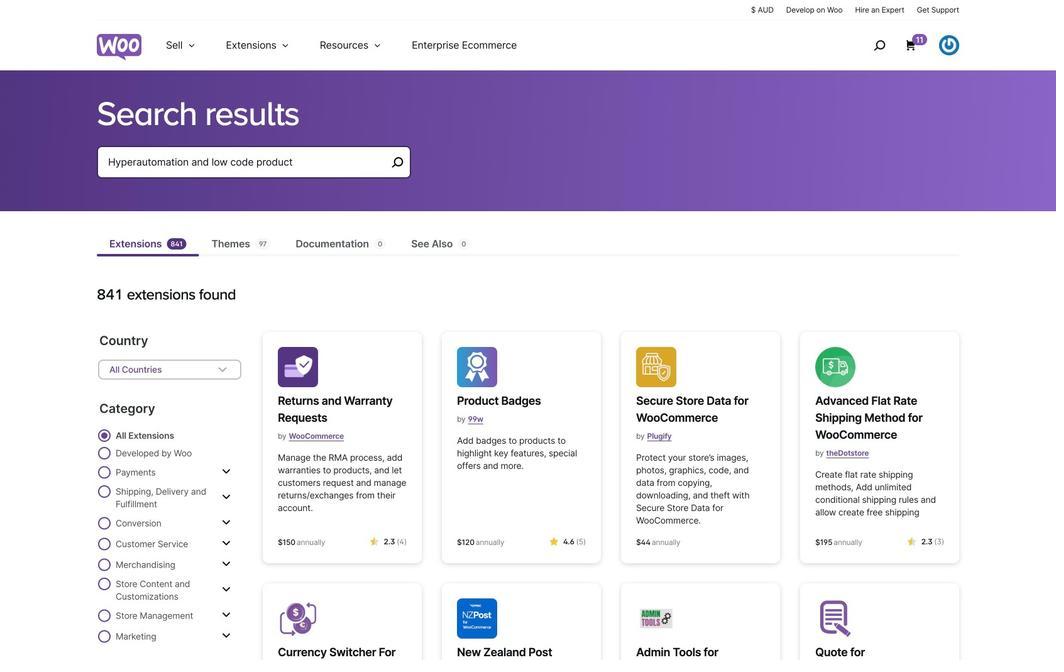 Task type: describe. For each thing, give the bounding box(es) containing it.
5 show subcategories image from the top
[[222, 631, 231, 641]]

2 show subcategories image from the top
[[222, 492, 231, 502]]

4 show subcategories image from the top
[[222, 610, 231, 620]]

angle down image
[[215, 362, 230, 377]]

open account menu image
[[940, 35, 960, 55]]



Task type: vqa. For each thing, say whether or not it's contained in the screenshot.
'WooCommerce Payments' link
no



Task type: locate. For each thing, give the bounding box(es) containing it.
Filter countries field
[[98, 360, 241, 380]]

service navigation menu element
[[847, 25, 960, 66]]

1 show subcategories image from the top
[[222, 539, 231, 549]]

2 show subcategories image from the top
[[222, 559, 231, 569]]

search image
[[870, 35, 890, 55]]

Search extensions search field
[[108, 153, 387, 171]]

2 vertical spatial show subcategories image
[[222, 585, 231, 595]]

1 show subcategories image from the top
[[222, 467, 231, 477]]

3 show subcategories image from the top
[[222, 585, 231, 595]]

3 show subcategories image from the top
[[222, 518, 231, 528]]

0 vertical spatial show subcategories image
[[222, 539, 231, 549]]

None search field
[[97, 146, 411, 194]]

show subcategories image
[[222, 467, 231, 477], [222, 492, 231, 502], [222, 518, 231, 528], [222, 610, 231, 620], [222, 631, 231, 641]]

1 vertical spatial show subcategories image
[[222, 559, 231, 569]]

show subcategories image
[[222, 539, 231, 549], [222, 559, 231, 569], [222, 585, 231, 595]]



